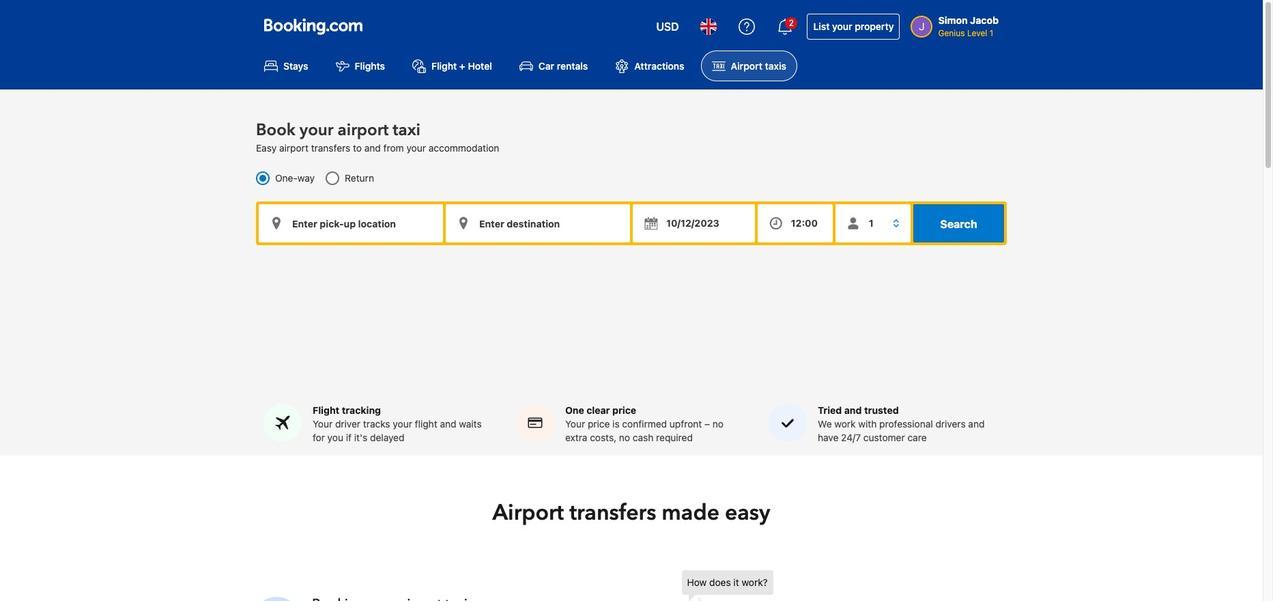 Task type: locate. For each thing, give the bounding box(es) containing it.
list your property
[[814, 20, 894, 32]]

return
[[345, 172, 374, 184]]

no
[[713, 418, 724, 430], [619, 432, 630, 443]]

car
[[539, 60, 555, 72]]

one-way
[[275, 172, 315, 184]]

0 vertical spatial airport
[[338, 119, 389, 142]]

1 vertical spatial price
[[588, 418, 610, 430]]

costs,
[[590, 432, 617, 443]]

work
[[835, 418, 856, 430]]

1 vertical spatial airport
[[493, 498, 564, 528]]

stays link
[[253, 51, 319, 81]]

delayed
[[370, 432, 405, 443]]

1 horizontal spatial airport
[[731, 60, 763, 72]]

no down "is"
[[619, 432, 630, 443]]

attractions link
[[605, 51, 696, 81]]

is
[[613, 418, 620, 430]]

price down clear
[[588, 418, 610, 430]]

transfers
[[311, 142, 351, 154], [570, 498, 657, 528]]

customer
[[864, 432, 905, 443]]

0 vertical spatial airport
[[731, 60, 763, 72]]

if
[[346, 432, 352, 443]]

accommodation
[[429, 142, 500, 154]]

and inside book your airport taxi easy airport transfers to and from your accommodation
[[365, 142, 381, 154]]

airport up to at the left
[[338, 119, 389, 142]]

easy
[[725, 498, 771, 528]]

one-
[[275, 172, 298, 184]]

+
[[460, 60, 466, 72]]

0 horizontal spatial flight
[[313, 405, 340, 416]]

1 vertical spatial transfers
[[570, 498, 657, 528]]

waits
[[459, 418, 482, 430]]

0 vertical spatial transfers
[[311, 142, 351, 154]]

0 horizontal spatial your
[[313, 418, 333, 430]]

price
[[613, 405, 637, 416], [588, 418, 610, 430]]

professional
[[880, 418, 933, 430]]

1 horizontal spatial price
[[613, 405, 637, 416]]

your up delayed
[[393, 418, 412, 430]]

0 horizontal spatial price
[[588, 418, 610, 430]]

made
[[662, 498, 720, 528]]

flight for flight tracking your driver tracks your flight and waits for you if it's delayed
[[313, 405, 340, 416]]

jacob
[[971, 14, 999, 26]]

tried
[[818, 405, 842, 416]]

does
[[710, 577, 731, 588]]

clear
[[587, 405, 610, 416]]

to
[[353, 142, 362, 154]]

airport for airport transfers made easy
[[493, 498, 564, 528]]

upfront
[[670, 418, 702, 430]]

flight up driver on the left bottom of page
[[313, 405, 340, 416]]

0 horizontal spatial airport
[[493, 498, 564, 528]]

0 vertical spatial no
[[713, 418, 724, 430]]

0 horizontal spatial transfers
[[311, 142, 351, 154]]

search button
[[914, 204, 1005, 243]]

airport
[[338, 119, 389, 142], [279, 142, 309, 154]]

simon
[[939, 14, 968, 26]]

tracks
[[363, 418, 390, 430]]

usd
[[657, 20, 679, 33]]

0 horizontal spatial booking airport taxi image
[[253, 597, 301, 601]]

booking airport taxi image
[[682, 570, 969, 601], [253, 597, 301, 601]]

airport taxis
[[731, 60, 787, 72]]

your inside one clear price your price is confirmed upfront – no extra costs, no cash required
[[566, 418, 585, 430]]

2 button
[[769, 10, 802, 43]]

1 horizontal spatial transfers
[[570, 498, 657, 528]]

search
[[941, 218, 978, 230]]

2
[[789, 18, 794, 28]]

transfers inside book your airport taxi easy airport transfers to and from your accommodation
[[311, 142, 351, 154]]

your up for at the left of the page
[[313, 418, 333, 430]]

your down the one
[[566, 418, 585, 430]]

airport down the book
[[279, 142, 309, 154]]

drivers
[[936, 418, 966, 430]]

your inside flight tracking your driver tracks your flight and waits for you if it's delayed
[[313, 418, 333, 430]]

your
[[833, 20, 853, 32], [300, 119, 334, 142], [407, 142, 426, 154], [393, 418, 412, 430]]

2 your from the left
[[566, 418, 585, 430]]

flight inside flight tracking your driver tracks your flight and waits for you if it's delayed
[[313, 405, 340, 416]]

have
[[818, 432, 839, 443]]

and right to at the left
[[365, 142, 381, 154]]

tried and trusted we work with professional drivers and have 24/7 customer care
[[818, 405, 985, 443]]

price up "is"
[[613, 405, 637, 416]]

flight
[[432, 60, 457, 72], [313, 405, 340, 416]]

1 horizontal spatial flight
[[432, 60, 457, 72]]

1 vertical spatial flight
[[313, 405, 340, 416]]

airport
[[731, 60, 763, 72], [493, 498, 564, 528]]

way
[[298, 172, 315, 184]]

0 vertical spatial flight
[[432, 60, 457, 72]]

it's
[[354, 432, 368, 443]]

flight left +
[[432, 60, 457, 72]]

required
[[656, 432, 693, 443]]

Enter pick-up location text field
[[259, 204, 443, 243]]

stays
[[283, 60, 308, 72]]

and
[[365, 142, 381, 154], [845, 405, 862, 416], [440, 418, 457, 430], [969, 418, 985, 430]]

extra
[[566, 432, 588, 443]]

0 horizontal spatial airport
[[279, 142, 309, 154]]

attractions
[[635, 60, 685, 72]]

12:00
[[791, 217, 818, 229]]

and right flight
[[440, 418, 457, 430]]

10/12/2023
[[667, 217, 720, 229]]

and right drivers
[[969, 418, 985, 430]]

1 horizontal spatial your
[[566, 418, 585, 430]]

1 vertical spatial no
[[619, 432, 630, 443]]

taxi
[[393, 119, 421, 142]]

1 your from the left
[[313, 418, 333, 430]]

no right –
[[713, 418, 724, 430]]

and up work
[[845, 405, 862, 416]]

trusted
[[865, 405, 899, 416]]

flights link
[[325, 51, 396, 81]]

your
[[313, 418, 333, 430], [566, 418, 585, 430]]



Task type: vqa. For each thing, say whether or not it's contained in the screenshot.
taxis
yes



Task type: describe. For each thing, give the bounding box(es) containing it.
10/12/2023 button
[[633, 204, 755, 243]]

book your airport taxi easy airport transfers to and from your accommodation
[[256, 119, 500, 154]]

flight + hotel
[[432, 60, 492, 72]]

how
[[687, 577, 707, 588]]

taxis
[[765, 60, 787, 72]]

and inside flight tracking your driver tracks your flight and waits for you if it's delayed
[[440, 418, 457, 430]]

list
[[814, 20, 830, 32]]

how does it work?
[[687, 577, 768, 588]]

flight
[[415, 418, 438, 430]]

booking.com online hotel reservations image
[[264, 18, 363, 35]]

property
[[855, 20, 894, 32]]

book
[[256, 119, 296, 142]]

work?
[[742, 577, 768, 588]]

driver
[[335, 418, 361, 430]]

rentals
[[557, 60, 588, 72]]

confirmed
[[623, 418, 667, 430]]

1
[[990, 28, 994, 38]]

airport transfers made easy
[[493, 498, 771, 528]]

care
[[908, 432, 927, 443]]

cash
[[633, 432, 654, 443]]

1 horizontal spatial booking airport taxi image
[[682, 570, 969, 601]]

24/7
[[842, 432, 861, 443]]

0 horizontal spatial no
[[619, 432, 630, 443]]

tracking
[[342, 405, 381, 416]]

easy
[[256, 142, 277, 154]]

airport for airport taxis
[[731, 60, 763, 72]]

airport taxis link
[[701, 51, 798, 81]]

usd button
[[648, 10, 687, 43]]

it
[[734, 577, 739, 588]]

simon jacob genius level 1
[[939, 14, 999, 38]]

car rentals
[[539, 60, 588, 72]]

flight for flight + hotel
[[432, 60, 457, 72]]

one clear price your price is confirmed upfront – no extra costs, no cash required
[[566, 405, 724, 443]]

list your property link
[[808, 14, 901, 40]]

your down taxi
[[407, 142, 426, 154]]

your right list
[[833, 20, 853, 32]]

flight tracking your driver tracks your flight and waits for you if it's delayed
[[313, 405, 482, 443]]

flight + hotel link
[[402, 51, 503, 81]]

1 horizontal spatial no
[[713, 418, 724, 430]]

your right the book
[[300, 119, 334, 142]]

with
[[859, 418, 877, 430]]

–
[[705, 418, 710, 430]]

car rentals link
[[509, 51, 599, 81]]

we
[[818, 418, 832, 430]]

hotel
[[468, 60, 492, 72]]

1 vertical spatial airport
[[279, 142, 309, 154]]

flights
[[355, 60, 385, 72]]

1 horizontal spatial airport
[[338, 119, 389, 142]]

one
[[566, 405, 584, 416]]

for
[[313, 432, 325, 443]]

0 vertical spatial price
[[613, 405, 637, 416]]

you
[[328, 432, 344, 443]]

Enter destination text field
[[446, 204, 630, 243]]

12:00 button
[[758, 204, 833, 243]]

genius
[[939, 28, 965, 38]]

your inside flight tracking your driver tracks your flight and waits for you if it's delayed
[[393, 418, 412, 430]]

level
[[968, 28, 988, 38]]

from
[[384, 142, 404, 154]]



